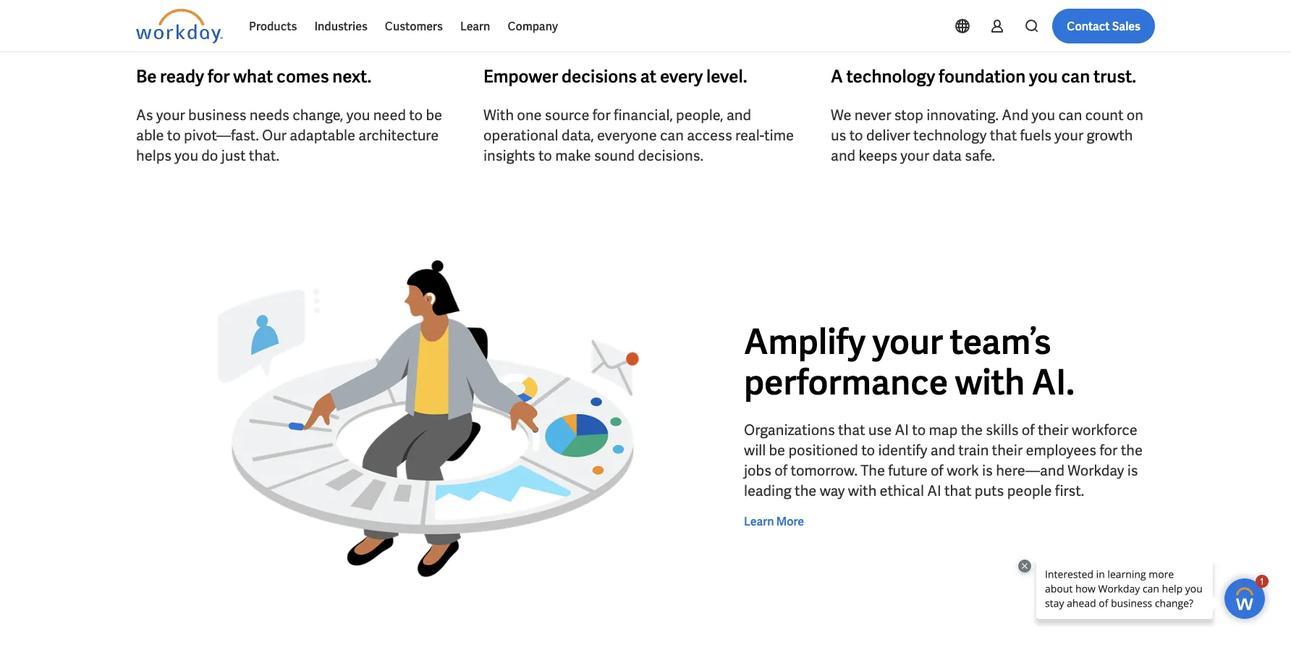 Task type: locate. For each thing, give the bounding box(es) containing it.
0 vertical spatial with
[[955, 360, 1025, 405]]

their
[[1038, 421, 1069, 440], [992, 441, 1023, 460]]

do
[[201, 146, 218, 165]]

way
[[820, 482, 845, 500]]

ai right ethical
[[928, 482, 942, 500]]

the down workforce
[[1121, 441, 1143, 460]]

and inside with one source for financial, people, and operational data, everyone can access real-time insights to make sound decisions.
[[727, 106, 751, 124]]

1 horizontal spatial and
[[831, 146, 856, 165]]

1 horizontal spatial for
[[593, 106, 611, 124]]

at
[[641, 65, 657, 87]]

their up employees
[[1038, 421, 1069, 440]]

and up real-
[[727, 106, 751, 124]]

with up the skills
[[955, 360, 1025, 405]]

be up "architecture" on the left of the page
[[426, 106, 442, 124]]

2 horizontal spatial that
[[990, 126, 1017, 145]]

amplify your team's performance with ai.
[[744, 319, 1075, 405]]

will
[[744, 441, 766, 460]]

company button
[[499, 9, 567, 43]]

of left work
[[931, 461, 944, 480]]

with inside the amplify your team's performance with ai.
[[955, 360, 1025, 405]]

0 horizontal spatial be
[[426, 106, 442, 124]]

industries
[[314, 18, 368, 34]]

of
[[1022, 421, 1035, 440], [775, 461, 788, 480], [931, 461, 944, 480]]

a technology foundation you can trust.
[[831, 65, 1137, 87]]

contact sales
[[1067, 18, 1141, 34]]

can inside with one source for financial, people, and operational data, everyone can access real-time insights to make sound decisions.
[[660, 126, 684, 145]]

and down the map
[[931, 441, 956, 460]]

1 vertical spatial with
[[848, 482, 877, 500]]

1 horizontal spatial is
[[1128, 461, 1139, 480]]

go to the homepage image
[[136, 9, 223, 43]]

positioned
[[789, 441, 859, 460]]

2 horizontal spatial of
[[1022, 421, 1035, 440]]

to right us on the right of page
[[850, 126, 863, 145]]

is right workday
[[1128, 461, 1139, 480]]

needs
[[250, 106, 290, 124]]

change,
[[293, 106, 344, 124]]

2 vertical spatial and
[[931, 441, 956, 460]]

be
[[426, 106, 442, 124], [769, 441, 786, 460]]

comes
[[277, 65, 329, 87]]

employees
[[1026, 441, 1097, 460]]

technology up data
[[914, 126, 987, 145]]

learn more link
[[744, 513, 804, 530]]

1 vertical spatial learn
[[744, 514, 774, 529]]

on
[[1127, 106, 1144, 124]]

people,
[[676, 106, 724, 124]]

2 horizontal spatial and
[[931, 441, 956, 460]]

their down the skills
[[992, 441, 1023, 460]]

0 vertical spatial and
[[727, 106, 751, 124]]

2 vertical spatial that
[[945, 482, 972, 500]]

with inside organizations that use ai to map the skills of their workforce will be positioned to identify and train their employees for the jobs of tomorrow. the future of work is here—and workday is leading the way with ethical ai that puts people first.
[[848, 482, 877, 500]]

more
[[777, 514, 804, 529]]

company
[[508, 18, 558, 34]]

for down workforce
[[1100, 441, 1118, 460]]

that left 'use'
[[838, 421, 866, 440]]

products button
[[240, 9, 306, 43]]

puts
[[975, 482, 1004, 500]]

1 horizontal spatial ai
[[928, 482, 942, 500]]

1 vertical spatial for
[[593, 106, 611, 124]]

the left way
[[795, 482, 817, 500]]

0 vertical spatial that
[[990, 126, 1017, 145]]

and
[[727, 106, 751, 124], [831, 146, 856, 165], [931, 441, 956, 460]]

can inside we never stop innovating. and you can count on us to deliver technology that fuels your growth and keeps your data safe.
[[1059, 106, 1083, 124]]

that down work
[[945, 482, 972, 500]]

technology
[[847, 65, 936, 87], [914, 126, 987, 145]]

0 vertical spatial be
[[426, 106, 442, 124]]

0 vertical spatial their
[[1038, 421, 1069, 440]]

future
[[888, 461, 928, 480]]

ai
[[895, 421, 909, 440], [928, 482, 942, 500]]

1 vertical spatial and
[[831, 146, 856, 165]]

industries button
[[306, 9, 376, 43]]

sales
[[1113, 18, 1141, 34]]

2 vertical spatial can
[[660, 126, 684, 145]]

leading
[[744, 482, 792, 500]]

for left what
[[208, 65, 230, 87]]

amplify
[[744, 319, 866, 364]]

to right able
[[167, 126, 181, 145]]

learn inside dropdown button
[[460, 18, 490, 34]]

contact sales link
[[1053, 9, 1155, 43]]

0 horizontal spatial and
[[727, 106, 751, 124]]

0 horizontal spatial learn
[[460, 18, 490, 34]]

access
[[687, 126, 732, 145]]

with
[[955, 360, 1025, 405], [848, 482, 877, 500]]

1 vertical spatial be
[[769, 441, 786, 460]]

learn
[[460, 18, 490, 34], [744, 514, 774, 529]]

time
[[764, 126, 794, 145]]

ai up identify
[[895, 421, 909, 440]]

be right the will
[[769, 441, 786, 460]]

0 vertical spatial learn
[[460, 18, 490, 34]]

1 vertical spatial the
[[1121, 441, 1143, 460]]

2 vertical spatial the
[[795, 482, 817, 500]]

1 vertical spatial can
[[1059, 106, 1083, 124]]

for inside with one source for financial, people, and operational data, everyone can access real-time insights to make sound decisions.
[[593, 106, 611, 124]]

of right jobs
[[775, 461, 788, 480]]

learn left company "dropdown button"
[[460, 18, 490, 34]]

can left trust.
[[1062, 65, 1090, 87]]

operational
[[484, 126, 559, 145]]

technology inside we never stop innovating. and you can count on us to deliver technology that fuels your growth and keeps your data safe.
[[914, 126, 987, 145]]

learn for learn more
[[744, 514, 774, 529]]

1 horizontal spatial their
[[1038, 421, 1069, 440]]

1 vertical spatial technology
[[914, 126, 987, 145]]

that
[[990, 126, 1017, 145], [838, 421, 866, 440], [945, 482, 972, 500]]

can
[[1062, 65, 1090, 87], [1059, 106, 1083, 124], [660, 126, 684, 145]]

1 horizontal spatial learn
[[744, 514, 774, 529]]

is up puts
[[982, 461, 993, 480]]

and down us on the right of page
[[831, 146, 856, 165]]

1 horizontal spatial with
[[955, 360, 1025, 405]]

is
[[982, 461, 993, 480], [1128, 461, 1139, 480]]

1 horizontal spatial that
[[945, 482, 972, 500]]

technology up never
[[847, 65, 936, 87]]

for up the data, everyone
[[593, 106, 611, 124]]

0 horizontal spatial with
[[848, 482, 877, 500]]

able
[[136, 126, 164, 145]]

decisions
[[562, 65, 637, 87]]

to right need in the left top of the page
[[409, 106, 423, 124]]

learn left more
[[744, 514, 774, 529]]

0 horizontal spatial is
[[982, 461, 993, 480]]

2 horizontal spatial for
[[1100, 441, 1118, 460]]

your
[[156, 106, 185, 124], [1055, 126, 1084, 145], [901, 146, 930, 165], [873, 319, 943, 364]]

1 vertical spatial ai
[[928, 482, 942, 500]]

1 horizontal spatial the
[[961, 421, 983, 440]]

to left make
[[539, 146, 552, 165]]

financial,
[[614, 106, 673, 124]]

0 horizontal spatial their
[[992, 441, 1023, 460]]

to inside with one source for financial, people, and operational data, everyone can access real-time insights to make sound decisions.
[[539, 146, 552, 165]]

pivot—fast.
[[184, 126, 259, 145]]

here—and
[[996, 461, 1065, 480]]

1 vertical spatial that
[[838, 421, 866, 440]]

business
[[188, 106, 247, 124]]

0 vertical spatial for
[[208, 65, 230, 87]]

be inside as your business needs change, you need to be able to pivot—fast. our adaptable architecture helps you do just that.
[[426, 106, 442, 124]]

workday
[[1068, 461, 1125, 480]]

for
[[208, 65, 230, 87], [593, 106, 611, 124], [1100, 441, 1118, 460]]

1 horizontal spatial be
[[769, 441, 786, 460]]

skills
[[986, 421, 1019, 440]]

our
[[262, 126, 287, 145]]

can left count
[[1059, 106, 1083, 124]]

as
[[136, 106, 153, 124]]

with down the
[[848, 482, 877, 500]]

0 horizontal spatial that
[[838, 421, 866, 440]]

the up train
[[961, 421, 983, 440]]

2 vertical spatial for
[[1100, 441, 1118, 460]]

you
[[1029, 65, 1058, 87], [347, 106, 370, 124], [1032, 106, 1056, 124], [175, 146, 198, 165]]

0 vertical spatial ai
[[895, 421, 909, 440]]

1 vertical spatial their
[[992, 441, 1023, 460]]

that down and
[[990, 126, 1017, 145]]

architecture
[[359, 126, 439, 145]]

0 horizontal spatial of
[[775, 461, 788, 480]]

can up decisions.
[[660, 126, 684, 145]]

organizations that use ai to map the skills of their workforce will be positioned to identify and train their employees for the jobs of tomorrow. the future of work is here—and workday is leading the way with ethical ai that puts people first.
[[744, 421, 1143, 500]]

data
[[933, 146, 962, 165]]

to inside we never stop innovating. and you can count on us to deliver technology that fuels your growth and keeps your data safe.
[[850, 126, 863, 145]]

of right the skills
[[1022, 421, 1035, 440]]



Task type: describe. For each thing, give the bounding box(es) containing it.
make
[[555, 146, 591, 165]]

be inside organizations that use ai to map the skills of their workforce will be positioned to identify and train their employees for the jobs of tomorrow. the future of work is here—and workday is leading the way with ethical ai that puts people first.
[[769, 441, 786, 460]]

learn button
[[452, 9, 499, 43]]

to up the
[[862, 441, 875, 460]]

what
[[233, 65, 273, 87]]

us
[[831, 126, 847, 145]]

contact
[[1067, 18, 1110, 34]]

innovating.
[[927, 106, 999, 124]]

your inside as your business needs change, you need to be able to pivot—fast. our adaptable architecture helps you do just that.
[[156, 106, 185, 124]]

helps
[[136, 146, 172, 165]]

real-
[[736, 126, 765, 145]]

be
[[136, 65, 157, 87]]

you inside we never stop innovating. and you can count on us to deliver technology that fuels your growth and keeps your data safe.
[[1032, 106, 1056, 124]]

be ready for what comes next.
[[136, 65, 372, 87]]

adaptable
[[290, 126, 355, 145]]

jobs
[[744, 461, 772, 480]]

workforce
[[1072, 421, 1138, 440]]

learn more
[[744, 514, 804, 529]]

count
[[1086, 106, 1124, 124]]

source
[[545, 106, 590, 124]]

stop
[[895, 106, 924, 124]]

keeps
[[859, 146, 898, 165]]

need
[[373, 106, 406, 124]]

and inside we never stop innovating. and you can count on us to deliver technology that fuels your growth and keeps your data safe.
[[831, 146, 856, 165]]

0 horizontal spatial the
[[795, 482, 817, 500]]

to left the map
[[912, 421, 926, 440]]

learn for learn
[[460, 18, 490, 34]]

customers
[[385, 18, 443, 34]]

2 horizontal spatial the
[[1121, 441, 1143, 460]]

map
[[929, 421, 958, 440]]

ethical
[[880, 482, 924, 500]]

next.
[[333, 65, 372, 87]]

with
[[484, 106, 514, 124]]

first.
[[1055, 482, 1085, 500]]

team's
[[950, 319, 1052, 364]]

organizations
[[744, 421, 835, 440]]

ai.
[[1032, 360, 1075, 405]]

train
[[959, 441, 989, 460]]

performance
[[744, 360, 949, 405]]

identify
[[878, 441, 928, 460]]

insights
[[484, 146, 536, 165]]

0 vertical spatial technology
[[847, 65, 936, 87]]

fuels
[[1021, 126, 1052, 145]]

level.
[[707, 65, 748, 87]]

work
[[947, 461, 979, 480]]

that inside we never stop innovating. and you can count on us to deliver technology that fuels your growth and keeps your data safe.
[[990, 126, 1017, 145]]

and inside organizations that use ai to map the skills of their workforce will be positioned to identify and train their employees for the jobs of tomorrow. the future of work is here—and workday is leading the way with ethical ai that puts people first.
[[931, 441, 956, 460]]

tomorrow.
[[791, 461, 858, 480]]

foundation
[[939, 65, 1026, 87]]

0 horizontal spatial ai
[[895, 421, 909, 440]]

customers button
[[376, 9, 452, 43]]

people
[[1008, 482, 1052, 500]]

0 vertical spatial the
[[961, 421, 983, 440]]

one
[[517, 106, 542, 124]]

growth
[[1087, 126, 1133, 145]]

safe.
[[965, 146, 995, 165]]

decisions.
[[638, 146, 704, 165]]

a
[[831, 65, 843, 87]]

deliver
[[867, 126, 911, 145]]

your inside the amplify your team's performance with ai.
[[873, 319, 943, 364]]

for inside organizations that use ai to map the skills of their workforce will be positioned to identify and train their employees for the jobs of tomorrow. the future of work is here—and workday is leading the way with ethical ai that puts people first.
[[1100, 441, 1118, 460]]

0 horizontal spatial for
[[208, 65, 230, 87]]

2 is from the left
[[1128, 461, 1139, 480]]

data, everyone
[[562, 126, 657, 145]]

1 horizontal spatial of
[[931, 461, 944, 480]]

0 vertical spatial can
[[1062, 65, 1090, 87]]

sound
[[594, 146, 635, 165]]

with one source for financial, people, and operational data, everyone can access real-time insights to make sound decisions.
[[484, 106, 794, 165]]

1 is from the left
[[982, 461, 993, 480]]

use
[[869, 421, 892, 440]]

ready
[[160, 65, 204, 87]]

trust.
[[1094, 65, 1137, 87]]

people looking at insights rooted through technology. image
[[570, 0, 1155, 30]]

how skills-based organizations can use ai to create the jobs of tomorrow blog image
[[136, 224, 721, 614]]

never
[[855, 106, 892, 124]]

just
[[221, 146, 246, 165]]

that.
[[249, 146, 279, 165]]

as your business needs change, you need to be able to pivot—fast. our adaptable architecture helps you do just that.
[[136, 106, 442, 165]]

empower decisions at every level.
[[484, 65, 748, 87]]

products
[[249, 18, 297, 34]]

empower
[[484, 65, 558, 87]]

and
[[1002, 106, 1029, 124]]

every
[[660, 65, 703, 87]]

we
[[831, 106, 852, 124]]



Task type: vqa. For each thing, say whether or not it's contained in the screenshot.
The Done BUTTON
no



